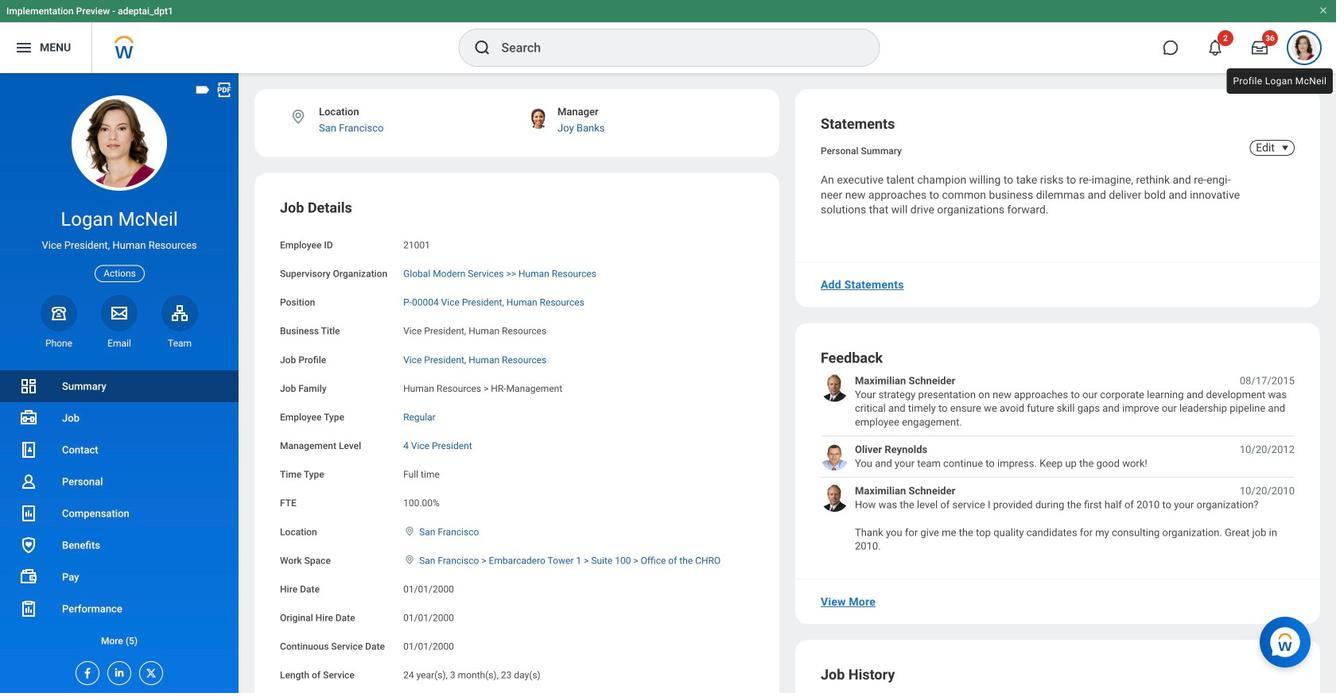 Task type: describe. For each thing, give the bounding box(es) containing it.
mail image
[[110, 304, 129, 323]]

phone logan mcneil element
[[41, 337, 77, 350]]

job image
[[19, 409, 38, 428]]

full time element
[[403, 466, 440, 481]]

summary image
[[19, 377, 38, 396]]

1 location image from the top
[[403, 526, 416, 537]]

team logan mcneil element
[[161, 337, 198, 350]]

1 employee's photo (maximilian schneider) image from the top
[[821, 374, 849, 402]]

close environment banner image
[[1319, 6, 1328, 15]]

search image
[[473, 38, 492, 57]]

inbox large image
[[1252, 40, 1268, 56]]

personal image
[[19, 472, 38, 492]]

tag image
[[194, 81, 212, 99]]

performance image
[[19, 600, 38, 619]]

1 horizontal spatial list
[[821, 374, 1295, 554]]

linkedin image
[[108, 663, 126, 679]]

2 employee's photo (maximilian schneider) image from the top
[[821, 484, 849, 512]]

notifications large image
[[1207, 40, 1223, 56]]

phone image
[[48, 304, 70, 323]]



Task type: locate. For each thing, give the bounding box(es) containing it.
navigation pane region
[[0, 73, 239, 694]]

contact image
[[19, 441, 38, 460]]

location image
[[290, 108, 307, 126]]

list
[[0, 371, 239, 657], [821, 374, 1295, 554]]

0 vertical spatial location image
[[403, 526, 416, 537]]

profile logan mcneil image
[[1292, 35, 1317, 64]]

employee's photo (maximilian schneider) image up employee's photo (oliver reynolds)
[[821, 374, 849, 402]]

location image
[[403, 526, 416, 537], [403, 555, 416, 566]]

benefits image
[[19, 536, 38, 555]]

employee's photo (oliver reynolds) image
[[821, 443, 849, 471]]

justify image
[[14, 38, 33, 57]]

email logan mcneil element
[[101, 337, 138, 350]]

group
[[280, 198, 754, 694]]

view team image
[[170, 304, 189, 323]]

compensation image
[[19, 504, 38, 523]]

0 horizontal spatial list
[[0, 371, 239, 657]]

1 vertical spatial employee's photo (maximilian schneider) image
[[821, 484, 849, 512]]

pay image
[[19, 568, 38, 587]]

x image
[[140, 663, 157, 680]]

Search Workday  search field
[[502, 30, 847, 65]]

caret down image
[[1276, 142, 1295, 154]]

personal summary element
[[821, 142, 902, 157]]

employee's photo (maximilian schneider) image
[[821, 374, 849, 402], [821, 484, 849, 512]]

tooltip
[[1224, 65, 1336, 97]]

view printable version (pdf) image
[[216, 81, 233, 99]]

employee's photo (maximilian schneider) image down employee's photo (oliver reynolds)
[[821, 484, 849, 512]]

0 vertical spatial employee's photo (maximilian schneider) image
[[821, 374, 849, 402]]

2 location image from the top
[[403, 555, 416, 566]]

banner
[[0, 0, 1336, 73]]

1 vertical spatial location image
[[403, 555, 416, 566]]

facebook image
[[76, 663, 94, 680]]



Task type: vqa. For each thing, say whether or not it's contained in the screenshot.
Compensation IMAGE
yes



